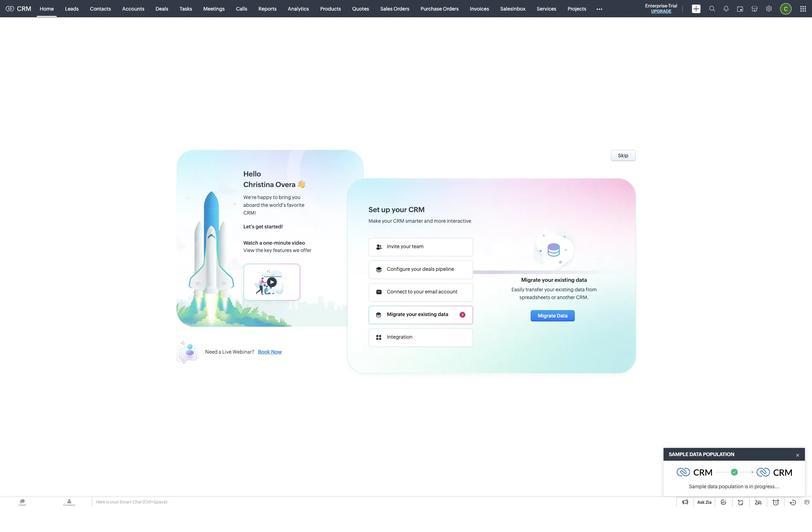 Task type: locate. For each thing, give the bounding box(es) containing it.
your down up
[[382, 218, 392, 224]]

1 vertical spatial data
[[690, 452, 702, 457]]

services link
[[531, 0, 562, 17]]

sample data population
[[669, 452, 735, 457]]

existing inside easily transfer your existing data from spreadsheets or another crm.
[[556, 287, 574, 292]]

Other Modules field
[[592, 3, 607, 14]]

is left the in
[[745, 484, 748, 489]]

existing down "email"
[[418, 312, 437, 317]]

the
[[261, 202, 268, 208], [256, 248, 263, 253]]

calendar image
[[737, 6, 743, 11]]

crm left home link
[[17, 5, 31, 12]]

live
[[222, 349, 232, 355]]

signals element
[[720, 0, 733, 17]]

population
[[703, 452, 735, 457]]

create menu image
[[692, 4, 701, 13]]

easily transfer your existing data from spreadsheets or another crm.
[[512, 287, 597, 300]]

migrate your existing data up easily transfer your existing data from spreadsheets or another crm.
[[521, 277, 587, 283]]

tasks link
[[174, 0, 198, 17]]

to right connect at the bottom of page
[[408, 289, 413, 295]]

0 vertical spatial crm
[[17, 5, 31, 12]]

let's
[[243, 224, 254, 229]]

contacts link
[[84, 0, 117, 17]]

set
[[369, 205, 380, 213]]

let's get started!
[[243, 224, 283, 229]]

your up or
[[544, 287, 555, 292]]

the left key
[[256, 248, 263, 253]]

1 vertical spatial to
[[408, 289, 413, 295]]

existing up easily transfer your existing data from spreadsheets or another crm.
[[555, 277, 575, 283]]

invoices link
[[464, 0, 495, 17]]

bring
[[279, 194, 291, 200]]

0 horizontal spatial sample
[[669, 452, 689, 457]]

1 vertical spatial the
[[256, 248, 263, 253]]

profile image
[[780, 3, 792, 14]]

2 vertical spatial crm
[[393, 218, 404, 224]]

your right up
[[392, 205, 407, 213]]

data up crm.
[[575, 287, 585, 292]]

data
[[557, 313, 568, 319], [690, 452, 702, 457]]

1 horizontal spatial orders
[[443, 6, 459, 11]]

orders right purchase
[[443, 6, 459, 11]]

the down happy
[[261, 202, 268, 208]]

sample
[[669, 452, 689, 457], [689, 484, 707, 489]]

overa
[[276, 180, 296, 188]]

migrate your existing data down connect to your email account
[[387, 312, 448, 317]]

set up your crm
[[369, 205, 425, 213]]

sample for sample data population
[[669, 452, 689, 457]]

hello
[[243, 170, 261, 178]]

1 horizontal spatial a
[[259, 240, 262, 246]]

1 vertical spatial a
[[219, 349, 221, 355]]

orders for purchase orders
[[443, 6, 459, 11]]

reports link
[[253, 0, 282, 17]]

the inside watch a one-minute video view the key features we offer
[[256, 248, 263, 253]]

your
[[392, 205, 407, 213], [382, 218, 392, 224], [401, 244, 411, 249], [411, 266, 421, 272], [542, 277, 554, 283], [544, 287, 555, 292], [414, 289, 424, 295], [406, 312, 417, 317], [110, 500, 119, 505]]

data for migrate
[[557, 313, 568, 319]]

configure
[[387, 266, 410, 272]]

1 horizontal spatial crm
[[393, 218, 404, 224]]

0 vertical spatial to
[[273, 194, 278, 200]]

accounts link
[[117, 0, 150, 17]]

0 vertical spatial a
[[259, 240, 262, 246]]

1 orders from the left
[[394, 6, 409, 11]]

search image
[[709, 6, 715, 12]]

1 vertical spatial sample
[[689, 484, 707, 489]]

integration
[[387, 334, 413, 340]]

1 horizontal spatial sample
[[689, 484, 707, 489]]

orders for sales orders
[[394, 6, 409, 11]]

orders right the sales
[[394, 6, 409, 11]]

a left live
[[219, 349, 221, 355]]

webinar?
[[233, 349, 254, 355]]

crm up smarter
[[409, 205, 425, 213]]

purchase orders link
[[415, 0, 464, 17]]

enterprise-
[[645, 3, 669, 8]]

more
[[434, 218, 446, 224]]

0 vertical spatial the
[[261, 202, 268, 208]]

1 horizontal spatial data
[[690, 452, 702, 457]]

invoices
[[470, 6, 489, 11]]

2 horizontal spatial crm
[[409, 205, 425, 213]]

data down account
[[438, 312, 448, 317]]

you
[[292, 194, 301, 200]]

up
[[381, 205, 390, 213]]

leads
[[65, 6, 79, 11]]

2 vertical spatial existing
[[418, 312, 437, 317]]

your inside easily transfer your existing data from spreadsheets or another crm.
[[544, 287, 555, 292]]

skip button
[[611, 150, 636, 161]]

data left the population
[[690, 452, 702, 457]]

sales orders
[[380, 6, 409, 11]]

0 horizontal spatial orders
[[394, 6, 409, 11]]

enterprise-trial upgrade
[[645, 3, 677, 14]]

data down another
[[557, 313, 568, 319]]

deals
[[156, 6, 168, 11]]

0 horizontal spatial a
[[219, 349, 221, 355]]

chats image
[[0, 497, 45, 507]]

the for key
[[256, 248, 263, 253]]

meetings link
[[198, 0, 230, 17]]

need
[[205, 349, 218, 355]]

data inside easily transfer your existing data from spreadsheets or another crm.
[[575, 287, 585, 292]]

started!
[[265, 224, 283, 229]]

smart
[[120, 500, 132, 505]]

now
[[271, 349, 282, 355]]

0 horizontal spatial data
[[557, 313, 568, 319]]

0 vertical spatial existing
[[555, 277, 575, 283]]

migrate your existing data
[[521, 277, 587, 283], [387, 312, 448, 317]]

we're
[[243, 194, 257, 200]]

migrate
[[521, 277, 541, 283], [387, 312, 405, 317], [538, 313, 556, 319]]

quotes link
[[347, 0, 375, 17]]

crm down set up your crm
[[393, 218, 404, 224]]

configure your deals pipeline
[[387, 266, 454, 272]]

orders
[[394, 6, 409, 11], [443, 6, 459, 11]]

key
[[264, 248, 272, 253]]

data for sample
[[690, 452, 702, 457]]

deals
[[422, 266, 435, 272]]

team
[[412, 244, 424, 249]]

migrate up transfer
[[521, 277, 541, 283]]

crm
[[17, 5, 31, 12], [409, 205, 425, 213], [393, 218, 404, 224]]

is
[[745, 484, 748, 489], [106, 500, 109, 505]]

create menu element
[[688, 0, 705, 17]]

0 horizontal spatial is
[[106, 500, 109, 505]]

offer
[[301, 248, 312, 253]]

crm.
[[576, 295, 589, 300]]

1 vertical spatial existing
[[556, 287, 574, 292]]

products link
[[315, 0, 347, 17]]

0 horizontal spatial crm
[[17, 5, 31, 12]]

migrate down or
[[538, 313, 556, 319]]

0 horizontal spatial to
[[273, 194, 278, 200]]

analytics link
[[282, 0, 315, 17]]

easily
[[512, 287, 525, 292]]

0 vertical spatial migrate your existing data
[[521, 277, 587, 283]]

1 horizontal spatial is
[[745, 484, 748, 489]]

existing up another
[[556, 287, 574, 292]]

data
[[576, 277, 587, 283], [575, 287, 585, 292], [438, 312, 448, 317], [708, 484, 718, 489]]

0 vertical spatial sample
[[669, 452, 689, 457]]

2 orders from the left
[[443, 6, 459, 11]]

the inside we're happy to bring you aboard the world's favorite crm!
[[261, 202, 268, 208]]

invite
[[387, 244, 400, 249]]

upgrade
[[651, 9, 672, 14]]

0 vertical spatial data
[[557, 313, 568, 319]]

a left "one-"
[[259, 240, 262, 246]]

sales orders link
[[375, 0, 415, 17]]

to inside we're happy to bring you aboard the world's favorite crm!
[[273, 194, 278, 200]]

a inside watch a one-minute video view the key features we offer
[[259, 240, 262, 246]]

0 horizontal spatial migrate your existing data
[[387, 312, 448, 317]]

is right here
[[106, 500, 109, 505]]

data inside migrate data button
[[557, 313, 568, 319]]

a for one-
[[259, 240, 262, 246]]

one-
[[263, 240, 274, 246]]

view
[[243, 248, 255, 253]]

we're happy to bring you aboard the world's favorite crm!
[[243, 194, 304, 216]]

to up 'world's'
[[273, 194, 278, 200]]



Task type: describe. For each thing, give the bounding box(es) containing it.
book
[[258, 349, 270, 355]]

another
[[557, 295, 575, 300]]

video
[[292, 240, 305, 246]]

the for world's
[[261, 202, 268, 208]]

accounts
[[122, 6, 144, 11]]

analytics
[[288, 6, 309, 11]]

account
[[438, 289, 458, 295]]

home
[[40, 6, 54, 11]]

christina
[[243, 180, 274, 188]]

crm link
[[6, 5, 31, 12]]

ask
[[697, 500, 705, 505]]

signals image
[[724, 6, 729, 12]]

watch
[[243, 240, 258, 246]]

or
[[551, 295, 556, 300]]

profile element
[[776, 0, 796, 17]]

need a live webinar? book now
[[205, 349, 282, 355]]

hello christina overa
[[243, 170, 296, 188]]

contacts image
[[47, 497, 92, 507]]

smarter
[[405, 218, 423, 224]]

trial
[[669, 3, 677, 8]]

migrate inside button
[[538, 313, 556, 319]]

meetings
[[203, 6, 225, 11]]

calls
[[236, 6, 247, 11]]

quotes
[[352, 6, 369, 11]]

sales
[[380, 6, 393, 11]]

aboard
[[243, 202, 260, 208]]

1 vertical spatial crm
[[409, 205, 425, 213]]

crm image
[[757, 468, 792, 476]]

chat
[[132, 500, 142, 505]]

1 horizontal spatial migrate your existing data
[[521, 277, 587, 283]]

your down connect to your email account
[[406, 312, 417, 317]]

services
[[537, 6, 556, 11]]

get
[[256, 224, 263, 229]]

data up "zia"
[[708, 484, 718, 489]]

and
[[424, 218, 433, 224]]

sample data population is in progress...
[[689, 484, 780, 489]]

happy
[[258, 194, 272, 200]]

from
[[586, 287, 597, 292]]

skip
[[618, 153, 629, 158]]

your left smart
[[110, 500, 119, 505]]

watch a one-minute video view the key features we offer
[[243, 240, 312, 253]]

book now link
[[254, 349, 282, 355]]

purchase orders
[[421, 6, 459, 11]]

sample for sample data population is in progress...
[[689, 484, 707, 489]]

here is your smart chat (ctrl+space)
[[96, 500, 167, 505]]

in
[[749, 484, 754, 489]]

favorite
[[287, 202, 304, 208]]

search element
[[705, 0, 720, 17]]

progress...
[[755, 484, 780, 489]]

home link
[[34, 0, 59, 17]]

projects
[[568, 6, 586, 11]]

contacts
[[90, 6, 111, 11]]

we
[[293, 248, 300, 253]]

crm!
[[243, 210, 256, 216]]

ask zia
[[697, 500, 712, 505]]

products
[[320, 6, 341, 11]]

your left "email"
[[414, 289, 424, 295]]

pipeline
[[436, 266, 454, 272]]

population
[[719, 484, 744, 489]]

reports
[[259, 6, 277, 11]]

migrate data
[[538, 313, 568, 319]]

deals link
[[150, 0, 174, 17]]

salesinbox link
[[495, 0, 531, 17]]

0 vertical spatial is
[[745, 484, 748, 489]]

your left deals
[[411, 266, 421, 272]]

salesinbox
[[500, 6, 526, 11]]

(ctrl+space)
[[143, 500, 167, 505]]

connect
[[387, 289, 407, 295]]

here
[[96, 500, 105, 505]]

1 vertical spatial migrate your existing data
[[387, 312, 448, 317]]

1 horizontal spatial to
[[408, 289, 413, 295]]

calls link
[[230, 0, 253, 17]]

tasks
[[180, 6, 192, 11]]

a for live
[[219, 349, 221, 355]]

data up from
[[576, 277, 587, 283]]

migrate down connect at the bottom of page
[[387, 312, 405, 317]]

projects link
[[562, 0, 592, 17]]

invite your team
[[387, 244, 424, 249]]

interactive
[[447, 218, 471, 224]]

email
[[425, 289, 437, 295]]

world's
[[269, 202, 286, 208]]

make
[[369, 218, 381, 224]]

migrate data button
[[531, 310, 575, 321]]

minute
[[274, 240, 291, 246]]

leads link
[[59, 0, 84, 17]]

transfer
[[526, 287, 543, 292]]

your up easily transfer your existing data from spreadsheets or another crm.
[[542, 277, 554, 283]]

1 vertical spatial is
[[106, 500, 109, 505]]

make your crm smarter and more interactive
[[369, 218, 471, 224]]

zia
[[706, 500, 712, 505]]

your left team
[[401, 244, 411, 249]]



Task type: vqa. For each thing, say whether or not it's contained in the screenshot.
'Products'
yes



